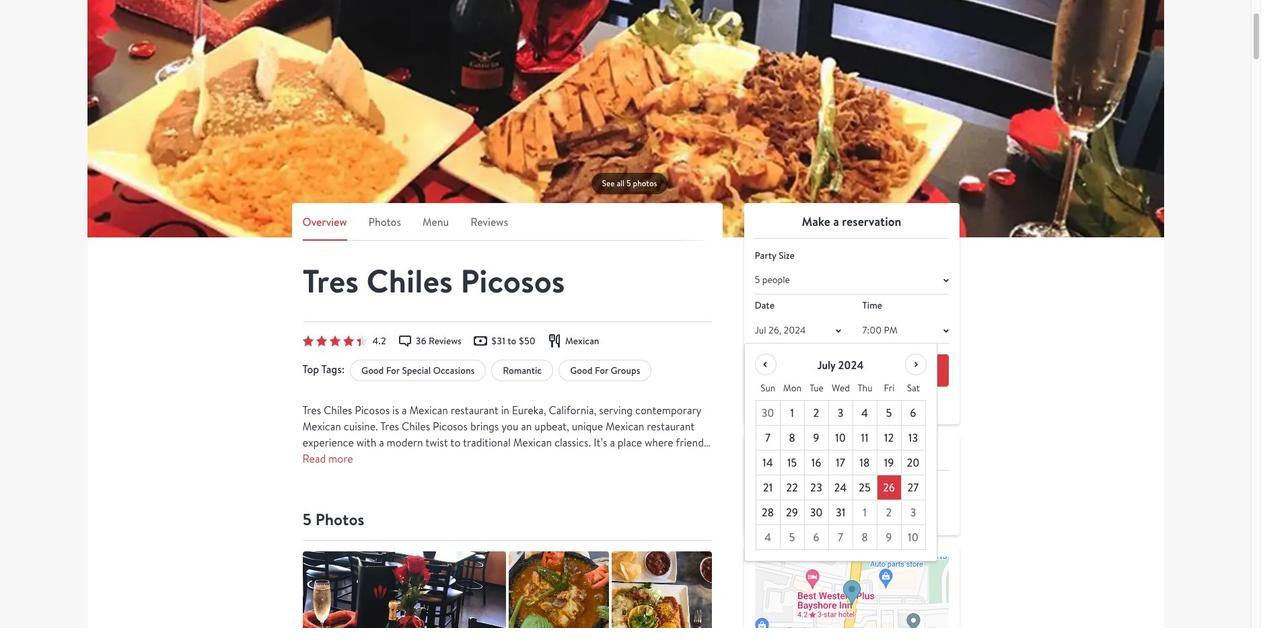 Task type: vqa. For each thing, say whether or not it's contained in the screenshot.
tab list at the top of the page
yes



Task type: describe. For each thing, give the bounding box(es) containing it.
saturday element
[[902, 377, 926, 401]]

tuesday element
[[805, 377, 829, 401]]

wednesday element
[[829, 377, 853, 401]]

4.2 stars image
[[303, 336, 367, 347]]

thursday element
[[853, 377, 877, 401]]

sunday element
[[756, 377, 780, 401]]

friday element
[[877, 377, 902, 401]]



Task type: locate. For each thing, give the bounding box(es) containing it.
grid
[[756, 377, 926, 551]]

row group
[[756, 401, 926, 551]]

tab list
[[303, 214, 712, 241]]

monday element
[[780, 377, 805, 401]]

google map for tres chiles picosos image
[[755, 558, 949, 629]]

tres chiles picosos, eureka, ca image
[[87, 0, 1164, 238], [303, 552, 506, 629], [509, 552, 609, 629], [612, 552, 712, 629]]



